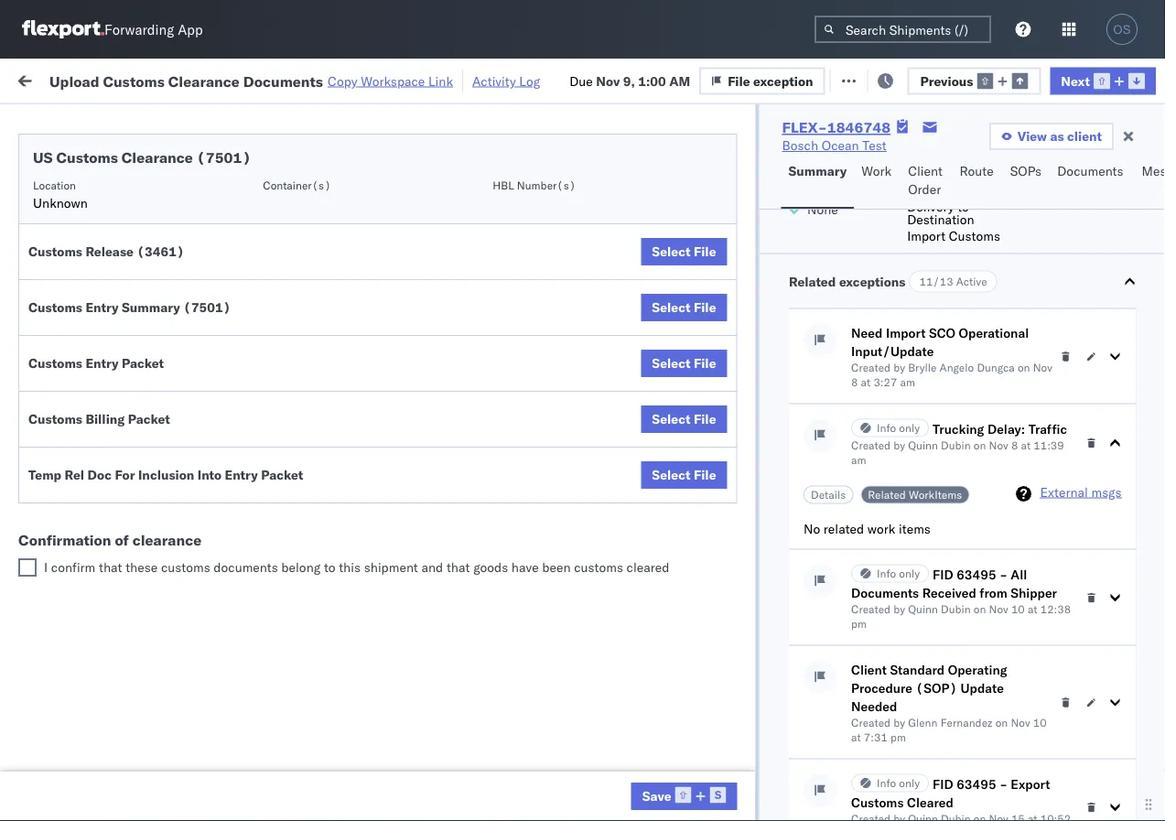 Task type: locate. For each thing, give the bounding box(es) containing it.
schedule pickup from los angeles, ca for schedule pickup from los angeles, ca link associated with second the schedule pickup from los angeles, ca button from the bottom of the page
[[42, 415, 247, 450]]

nov inside created by quinn dubin on nov 8 at 11:39 am
[[989, 439, 1008, 453]]

unknown
[[33, 195, 88, 211]]

fid up cleared
[[933, 776, 953, 792]]

2 1889466 from the top
[[1050, 466, 1106, 482]]

customs inside "button"
[[87, 174, 138, 190]]

select
[[652, 244, 691, 260], [652, 299, 691, 315], [652, 355, 691, 371], [652, 411, 691, 427], [652, 467, 691, 483]]

select file for customs entry summary (7501)
[[652, 299, 716, 315]]

Search Shipments (/) text field
[[815, 16, 992, 43]]

0 vertical spatial info
[[877, 422, 896, 435]]

to down 'route'
[[957, 199, 969, 215]]

schedule pickup from los angeles, ca link for 2nd the schedule pickup from los angeles, ca button from the top
[[42, 293, 260, 330]]

delivery inside delivery to destination import customs
[[907, 199, 954, 215]]

workspace
[[361, 73, 425, 89]]

1 vertical spatial 2130387
[[1050, 667, 1106, 683]]

created
[[851, 361, 891, 375], [851, 439, 891, 453], [851, 603, 891, 617], [851, 716, 891, 730]]

2 vertical spatial info only
[[877, 777, 920, 791]]

1 gvcu5 from the top
[[1128, 626, 1166, 642]]

from right "billing"
[[142, 415, 169, 431]]

am for 'confirm delivery' button
[[326, 546, 347, 562]]

import inside delivery to destination import customs
[[907, 228, 946, 244]]

4 schedule pickup from los angeles, ca link from the top
[[42, 414, 260, 451]]

summary down the bosch ocean test "link"
[[789, 163, 847, 179]]

1 vertical spatial flexport demo consignee
[[679, 586, 829, 602]]

2 vertical spatial dec
[[382, 546, 406, 562]]

pm down bookings test consignee
[[851, 618, 867, 631]]

consignee
[[798, 150, 851, 163], [768, 184, 829, 200], [768, 586, 829, 602], [883, 586, 944, 602]]

3 gvcu5 from the top
[[1128, 747, 1166, 763]]

work
[[199, 71, 231, 87], [862, 163, 892, 179]]

customs right 'been'
[[574, 559, 623, 575]]

2 lhuu7 from the top
[[1128, 465, 1166, 481]]

1 select file button from the top
[[641, 238, 727, 266]]

on inside created by quinn dubin on nov 8 at 11:39 am
[[974, 439, 986, 453]]

(7501) for us customs clearance (7501)
[[197, 148, 251, 167]]

0 vertical spatial work
[[199, 71, 231, 87]]

3 only from the top
[[899, 777, 920, 791]]

only left trucking
[[899, 422, 920, 435]]

0 horizontal spatial work
[[199, 71, 231, 87]]

lhuu7 for 6:00 pm cst, dec 23, 2022
[[1128, 505, 1166, 521]]

batch action button
[[1035, 65, 1155, 93]]

gvcu5 up abcd1
[[1128, 667, 1166, 683]]

view
[[1018, 128, 1047, 144]]

gvcu5
[[1128, 626, 1166, 642], [1128, 667, 1166, 683], [1128, 747, 1166, 763]]

pm for 6:00
[[326, 506, 346, 522]]

7 schedule from the top
[[42, 465, 96, 481]]

1 vertical spatial appointment
[[150, 344, 225, 360]]

1 horizontal spatial 8
[[1011, 439, 1018, 453]]

19,
[[411, 184, 430, 200]]

1 vertical spatial upload customs clearance documents link
[[42, 737, 260, 773]]

resize handle column header
[[262, 142, 284, 821], [465, 142, 487, 821], [529, 142, 551, 821], [648, 142, 670, 821], [767, 142, 789, 821], [950, 142, 972, 821], [1097, 142, 1119, 821], [1133, 142, 1155, 821]]

3 created from the top
[[851, 603, 891, 617]]

1 2130387 from the top
[[1050, 627, 1106, 643]]

select file for customs billing packet
[[652, 411, 716, 427]]

2 gvcu5 from the top
[[1128, 667, 1166, 683]]

fcl for confirm pickup from los angeles, ca link
[[601, 506, 624, 522]]

schedule pickup from los angeles, ca link up temp rel doc for inclusion into entry packet
[[42, 414, 260, 451]]

demo for msdu
[[731, 586, 765, 602]]

only up bookings test consignee
[[899, 567, 920, 581]]

name
[[712, 150, 741, 163]]

1:59 am cst, dec 14, 2022
[[295, 466, 464, 482]]

flexport for msdu
[[679, 586, 727, 602]]

1 vertical spatial entry
[[86, 355, 119, 371]]

schedule pickup from los angeles, ca up customs entry summary (7501)
[[42, 254, 247, 288]]

2 created from the top
[[851, 439, 891, 453]]

work down the bosch ocean test "link"
[[862, 163, 892, 179]]

from left shipper on the right bottom of page
[[980, 585, 1007, 601]]

flex- up 'operational'
[[1011, 304, 1050, 320]]

0 vertical spatial 10
[[1011, 603, 1025, 617]]

pickup down release
[[100, 294, 139, 310]]

2 flex-1889466 from the top
[[1011, 466, 1106, 482]]

pickup for second the schedule pickup from los angeles, ca button from the bottom of the page
[[100, 415, 139, 431]]

on inside client standard operating procedure (sop) update needed created by glenn fernandez on nov 10 at 7:31 pm
[[995, 716, 1008, 730]]

upload customs clearance documents button
[[42, 173, 260, 211]]

select for customs entry summary (7501)
[[652, 299, 691, 315]]

entry up customs billing packet
[[86, 355, 119, 371]]

only up cleared
[[899, 777, 920, 791]]

1 horizontal spatial related
[[868, 488, 906, 502]]

nov inside need import sco operational input/update created by brylle angelo dungca on nov 8 at 3:27 am
[[1033, 361, 1052, 375]]

fid inside fid 63495 - all documents received from shipper
[[933, 567, 953, 583]]

info down 7:31
[[877, 777, 896, 791]]

pickup
[[100, 254, 139, 270], [100, 294, 139, 310], [100, 375, 139, 391], [100, 415, 139, 431], [92, 496, 132, 512], [100, 576, 139, 592]]

2 that from the left
[[447, 559, 470, 575]]

1 vertical spatial to
[[324, 559, 336, 575]]

at
[[363, 71, 375, 87], [861, 376, 871, 390], [1021, 439, 1031, 453], [1028, 603, 1037, 617], [851, 731, 861, 745]]

upload inside upload customs clearance documents "button"
[[42, 174, 84, 190]]

1 vertical spatial 63495
[[957, 776, 996, 792]]

3 schedule delivery appointment button from the top
[[42, 464, 225, 484]]

select file button for customs entry summary (7501)
[[641, 294, 727, 321]]

from inside confirm pickup from los angeles, ca
[[135, 496, 162, 512]]

select file for customs release (3461)
[[652, 244, 716, 260]]

by
[[893, 361, 905, 375], [893, 439, 905, 453], [893, 603, 905, 617], [893, 716, 905, 730]]

quinn down received
[[908, 603, 938, 617]]

ca up customs billing packet
[[42, 393, 60, 409]]

3 fcl from the top
[[601, 264, 624, 280]]

cst, for 1:59
[[350, 466, 379, 482]]

created down 3:27
[[851, 439, 891, 453]]

exception down search shipments (/) text box
[[879, 71, 939, 87]]

1 schedule delivery appointment button from the top
[[42, 222, 225, 242]]

flexport demo consignee for msdu
[[679, 586, 829, 602]]

2 vertical spatial import
[[886, 325, 926, 341]]

from inside fid 63495 - all documents received from shipper
[[980, 585, 1007, 601]]

pickup for third the schedule pickup from los angeles, ca button from the bottom
[[100, 375, 139, 391]]

1 schedule delivery appointment link from the top
[[42, 222, 225, 240]]

2 by from the top
[[893, 439, 905, 453]]

0 vertical spatial info only
[[877, 422, 920, 435]]

fid 63495 - all documents received from shipper
[[851, 567, 1057, 601]]

3 schedule delivery appointment from the top
[[42, 465, 225, 481]]

nov inside created by quinn dubin on nov 10 at 12:38 pm
[[989, 603, 1008, 617]]

schedule delivery appointment link up release
[[42, 222, 225, 240]]

export
[[1011, 776, 1050, 792]]

3 info only from the top
[[877, 777, 920, 791]]

file for customs release (3461)
[[694, 244, 716, 260]]

dubin for fid
[[941, 603, 971, 617]]

pm for 10:30
[[334, 748, 354, 764]]

1 schedule from the top
[[42, 223, 96, 239]]

4 by from the top
[[893, 716, 905, 730]]

schedule delivery appointment down customs entry summary (7501)
[[42, 344, 225, 360]]

2022 for confirm pickup from los angeles, ca link
[[431, 506, 463, 522]]

4 select file button from the top
[[641, 406, 727, 433]]

3 schedule pickup from los angeles, ca link from the top
[[42, 374, 260, 411]]

pm inside created by quinn dubin on nov 10 at 12:38 pm
[[851, 618, 867, 631]]

1 horizontal spatial that
[[447, 559, 470, 575]]

flexport demo consignee for caiu7
[[679, 184, 829, 200]]

0 horizontal spatial work
[[52, 66, 100, 92]]

2022 for 1:59 am cst, dec 14, 2022 schedule delivery appointment link
[[432, 466, 464, 482]]

pickup inside confirm pickup from los angeles, ca
[[92, 496, 132, 512]]

(7501)
[[197, 148, 251, 167], [183, 299, 231, 315]]

pickup up customs entry summary (7501)
[[100, 254, 139, 270]]

file exception up flex-1846748 link
[[728, 73, 814, 89]]

0 vertical spatial 63495
[[957, 567, 996, 583]]

import work button
[[147, 59, 238, 100]]

- inside fid 63495 - all documents received from shipper
[[1000, 567, 1007, 583]]

hbl number(s)
[[493, 178, 576, 192]]

None checkbox
[[18, 559, 37, 577]]

schedule pickup from los angeles, ca for third the schedule pickup from los angeles, ca button from the bottom schedule pickup from los angeles, ca link
[[42, 375, 247, 409]]

10 left 1662119 at right
[[1033, 716, 1047, 730]]

2 1:59 from the top
[[295, 264, 323, 280]]

2 63495 from the top
[[957, 776, 996, 792]]

appointment down customs entry summary (7501)
[[150, 344, 225, 360]]

route button
[[953, 155, 1003, 209]]

flex- up summary button
[[782, 118, 827, 136]]

related inside button
[[868, 488, 906, 502]]

consignee up created by quinn dubin on nov 10 at 12:38 pm
[[883, 586, 944, 602]]

confirm inside confirm pickup from los angeles, ca
[[42, 496, 89, 512]]

consignee inside button
[[798, 150, 851, 163]]

flex-2130387
[[1011, 627, 1106, 643], [1011, 667, 1106, 683], [1011, 748, 1106, 764]]

3 account from the top
[[893, 748, 941, 764]]

schedule pickup from los angeles, ca button up customs entry summary (7501)
[[42, 253, 260, 292]]

8 inside created by quinn dubin on nov 8 at 11:39 am
[[1011, 439, 1018, 453]]

0 vertical spatial fid
[[933, 567, 953, 583]]

1 that from the left
[[99, 559, 122, 575]]

nov inside client standard operating procedure (sop) update needed created by glenn fernandez on nov 10 at 7:31 pm
[[1011, 716, 1030, 730]]

2130387 down 12:38
[[1050, 627, 1106, 643]]

1 confirm from the top
[[42, 496, 89, 512]]

7 fcl from the top
[[601, 586, 624, 602]]

2130387 up 2130384
[[1050, 748, 1106, 764]]

2 vertical spatial schedule delivery appointment
[[42, 465, 225, 481]]

fernandez
[[940, 716, 993, 730]]

quinn inside created by quinn dubin on nov 10 at 12:38 pm
[[908, 603, 938, 617]]

1 vertical spatial 5,
[[410, 264, 422, 280]]

summary down (3461) on the top of page
[[122, 299, 180, 315]]

am inside created by quinn dubin on nov 8 at 11:39 am
[[851, 454, 866, 467]]

karl
[[955, 627, 979, 643], [955, 667, 979, 683], [955, 748, 979, 764], [955, 788, 979, 804]]

2 select file from the top
[[652, 299, 716, 315]]

flex-1846748 link
[[782, 118, 891, 136]]

2 vertical spatial gvcu5
[[1128, 747, 1166, 763]]

file
[[854, 71, 876, 87], [728, 73, 750, 89], [694, 244, 716, 260], [694, 299, 716, 315], [694, 355, 716, 371], [694, 411, 716, 427], [694, 467, 716, 483]]

5 select file from the top
[[652, 467, 716, 483]]

1 vertical spatial flexport
[[679, 586, 727, 602]]

2 dubin from the top
[[941, 603, 971, 617]]

gvcu5 down abcd1
[[1128, 747, 1166, 763]]

0 vertical spatial to
[[957, 199, 969, 215]]

delay:
[[987, 421, 1025, 437]]

karl up fernandez on the right of page
[[955, 667, 979, 683]]

upload for 1st upload customs clearance documents 'link' from the bottom
[[42, 738, 84, 754]]

exceptions
[[839, 274, 906, 290]]

8
[[851, 376, 858, 390], [1011, 439, 1018, 453]]

0 vertical spatial am
[[900, 376, 915, 390]]

select file button for customs release (3461)
[[641, 238, 727, 266]]

1 horizontal spatial to
[[957, 199, 969, 215]]

los for confirm pickup from los angeles, ca button at the left of page
[[165, 496, 186, 512]]

at left 7:31
[[851, 731, 861, 745]]

angeles, for 2nd the schedule pickup from los angeles, ca button from the top schedule pickup from los angeles, ca link
[[196, 294, 247, 310]]

flex-2130387 up flex-1662119
[[1011, 667, 1106, 683]]

cst, left jan
[[357, 748, 386, 764]]

1 vertical spatial work
[[867, 521, 895, 537]]

0 vertical spatial upload
[[49, 72, 99, 90]]

8 schedule from the top
[[42, 576, 96, 592]]

2 schedule pickup from los angeles, ca link from the top
[[42, 293, 260, 330]]

dec left 14,
[[382, 466, 406, 482]]

4 flex-1889466 from the top
[[1011, 546, 1106, 562]]

3 schedule delivery appointment link from the top
[[42, 464, 225, 482]]

os
[[1114, 22, 1131, 36]]

previous button
[[908, 67, 1041, 95]]

none
[[807, 201, 838, 217]]

63495 for cleared
[[957, 776, 996, 792]]

1 only from the top
[[899, 422, 920, 435]]

flexport. image
[[22, 20, 104, 38]]

0 vertical spatial pm
[[851, 618, 867, 631]]

from right release
[[142, 254, 169, 270]]

1 vertical spatial am
[[851, 454, 866, 467]]

integration test account - karl lagerfeld up glenn
[[798, 667, 1037, 683]]

0 horizontal spatial exception
[[754, 73, 814, 89]]

0 vertical spatial packet
[[122, 355, 164, 371]]

2 schedule delivery appointment link from the top
[[42, 343, 225, 361]]

ca
[[42, 272, 60, 288], [42, 313, 60, 329], [42, 393, 60, 409], [42, 434, 60, 450], [42, 514, 60, 530], [42, 595, 60, 611]]

delivery for 8:00 am cst, dec 24, 2022
[[92, 545, 139, 561]]

work down the app
[[199, 71, 231, 87]]

3 ocean fcl from the top
[[560, 264, 624, 280]]

from for schedule pickup from los angeles, ca link associated with second the schedule pickup from los angeles, ca button from the bottom of the page
[[142, 415, 169, 431]]

0 vertical spatial upload customs clearance documents link
[[42, 173, 260, 209]]

sops button
[[1003, 155, 1050, 209]]

from down these
[[142, 576, 169, 592]]

1 vertical spatial info only
[[877, 567, 920, 581]]

2 vertical spatial schedule delivery appointment button
[[42, 464, 225, 484]]

1 vertical spatial packet
[[128, 411, 170, 427]]

6 schedule from the top
[[42, 415, 96, 431]]

cst, up 6:00 pm cst, dec 23, 2022
[[350, 466, 379, 482]]

gvcu5 down msdu
[[1128, 626, 1166, 642]]

4 lhuu7 from the top
[[1128, 546, 1166, 562]]

upload customs clearance documents inside "button"
[[42, 174, 201, 208]]

client inside button
[[908, 163, 943, 179]]

2022 for second upload customs clearance documents 'link' from the bottom
[[434, 184, 465, 200]]

0 vertical spatial flexport
[[679, 184, 727, 200]]

schedule pickup from los angeles, ca link for 1st the schedule pickup from los angeles, ca button from the bottom
[[42, 575, 260, 612]]

upload for second upload customs clearance documents 'link' from the bottom
[[42, 174, 84, 190]]

schedule delivery appointment up confirm pickup from los angeles, ca
[[42, 465, 225, 481]]

dungca
[[977, 361, 1015, 375]]

1:59 for the schedule delivery appointment button for 1:59 am cst, dec 14, 2022
[[295, 466, 323, 482]]

1 horizontal spatial work
[[867, 521, 895, 537]]

confirm for confirm pickup from los angeles, ca
[[42, 496, 89, 512]]

3 by from the top
[[893, 603, 905, 617]]

63495 inside fid 63495 - export customs cleared
[[957, 776, 996, 792]]

2 ocean fcl from the top
[[560, 224, 624, 240]]

customs down the clearance
[[161, 559, 210, 575]]

3 lhuu7 from the top
[[1128, 505, 1166, 521]]

file exception button
[[825, 65, 951, 93], [825, 65, 951, 93], [700, 67, 825, 95], [700, 67, 825, 95]]

los for fifth the schedule pickup from los angeles, ca button from the bottom
[[173, 254, 193, 270]]

0 horizontal spatial am
[[851, 454, 866, 467]]

work
[[52, 66, 100, 92], [867, 521, 895, 537]]

from down temp rel doc for inclusion into entry packet
[[135, 496, 162, 512]]

1 horizontal spatial summary
[[789, 163, 847, 179]]

3 cdt, from the top
[[350, 264, 380, 280]]

am down "brylle"
[[900, 376, 915, 390]]

ca up temp
[[42, 434, 60, 450]]

select for temp rel doc for inclusion into entry packet
[[652, 467, 691, 483]]

pm right 6:00
[[326, 506, 346, 522]]

(7501) for customs entry summary (7501)
[[183, 299, 231, 315]]

2 appointment from the top
[[150, 344, 225, 360]]

2 only from the top
[[899, 567, 920, 581]]

on right 'dungca'
[[1018, 361, 1030, 375]]

1 vertical spatial demo
[[731, 586, 765, 602]]

client
[[1068, 128, 1102, 144]]

flexport
[[679, 184, 727, 200], [679, 586, 727, 602]]

client order button
[[901, 155, 953, 209]]

5 select from the top
[[652, 467, 691, 483]]

2 vertical spatial 2130387
[[1050, 748, 1106, 764]]

3 select from the top
[[652, 355, 691, 371]]

cdt, for upload customs clearance documents "button"
[[350, 184, 380, 200]]

confirmation
[[18, 531, 111, 549]]

external
[[1040, 484, 1088, 500]]

appointment up confirm pickup from los angeles, ca link
[[150, 465, 225, 481]]

0 vertical spatial schedule delivery appointment button
[[42, 222, 225, 242]]

sco
[[929, 325, 955, 341]]

nyku9
[[1128, 787, 1166, 803]]

quinn inside created by quinn dubin on nov 8 at 11:39 am
[[908, 439, 938, 453]]

1 vertical spatial upload customs clearance documents
[[42, 738, 201, 772]]

1 horizontal spatial client
[[851, 662, 887, 678]]

1 account from the top
[[893, 627, 941, 643]]

0 vertical spatial entry
[[86, 299, 119, 315]]

dubin down received
[[941, 603, 971, 617]]

1 vertical spatial schedule delivery appointment link
[[42, 343, 225, 361]]

location
[[33, 178, 76, 192]]

dubin down trucking
[[941, 439, 971, 453]]

info only for trucking delay: traffic
[[877, 422, 920, 435]]

2 vertical spatial upload
[[42, 738, 84, 754]]

flex- down all in the right of the page
[[1011, 586, 1050, 602]]

dec for 23,
[[381, 506, 405, 522]]

6 ocean fcl from the top
[[560, 546, 624, 562]]

2 integration test account - karl lagerfeld from the top
[[798, 667, 1037, 683]]

related exceptions
[[789, 274, 906, 290]]

summary button
[[781, 155, 855, 209]]

ca inside confirm pickup from los angeles, ca
[[42, 514, 60, 530]]

5 select file button from the top
[[641, 461, 727, 489]]

0 vertical spatial only
[[899, 422, 920, 435]]

cdt, for fifth the schedule pickup from los angeles, ca button from the bottom
[[350, 264, 380, 280]]

info for fid 63495 - export customs cleared
[[877, 777, 896, 791]]

0 vertical spatial upload customs clearance documents
[[42, 174, 201, 208]]

1 schedule pickup from los angeles, ca button from the top
[[42, 253, 260, 292]]

1 horizontal spatial customs
[[574, 559, 623, 575]]

integration test account - karl lagerfeld up standard
[[798, 627, 1037, 643]]

1 vertical spatial import
[[907, 228, 946, 244]]

0 vertical spatial dubin
[[941, 439, 971, 453]]

karl down fernandez on the right of page
[[955, 748, 979, 764]]

to left this in the bottom of the page
[[324, 559, 336, 575]]

consignee down flex-1846748 link
[[798, 150, 851, 163]]

pm right 7:31
[[890, 731, 906, 745]]

at down shipper on the right bottom of page
[[1028, 603, 1037, 617]]

2022 for confirm delivery link
[[432, 546, 464, 562]]

1 flex-1889466 from the top
[[1011, 425, 1106, 441]]

file for temp rel doc for inclusion into entry packet
[[694, 467, 716, 483]]

needed
[[851, 699, 897, 715]]

on right the 205
[[448, 71, 462, 87]]

lagerfeld up export
[[982, 748, 1037, 764]]

clearance
[[133, 531, 202, 549]]

dec left 24,
[[382, 546, 406, 562]]

0 vertical spatial (7501)
[[197, 148, 251, 167]]

8 down delay:
[[1011, 439, 1018, 453]]

0 vertical spatial dec
[[382, 466, 406, 482]]

los inside confirm pickup from los angeles, ca
[[165, 496, 186, 512]]

0 vertical spatial pm
[[326, 506, 346, 522]]

info only
[[877, 422, 920, 435], [877, 567, 920, 581], [877, 777, 920, 791]]

2130387
[[1050, 627, 1106, 643], [1050, 667, 1106, 683], [1050, 748, 1106, 764]]

trucking delay: traffic
[[933, 421, 1067, 437]]

3 ceau7 from the top
[[1128, 344, 1166, 360]]

pm
[[326, 506, 346, 522], [334, 748, 354, 764]]

import inside button
[[154, 71, 196, 87]]

1 vertical spatial gvcu5
[[1128, 667, 1166, 683]]

(3461)
[[137, 244, 185, 260]]

flex-1893174 button
[[982, 582, 1110, 608], [982, 582, 1110, 608]]

customs inside delivery to destination import customs
[[949, 228, 1000, 244]]

0 horizontal spatial 10
[[1011, 603, 1025, 617]]

karl up operating
[[955, 627, 979, 643]]

1 vertical spatial flex-2130387
[[1011, 667, 1106, 683]]

1 vertical spatial 1:59 am cdt, nov 5, 2022
[[295, 264, 457, 280]]

info down 3:27
[[877, 422, 896, 435]]

pickup for confirm pickup from los angeles, ca button at the left of page
[[92, 496, 132, 512]]

flexport demo consignee down name
[[679, 184, 829, 200]]

by inside created by quinn dubin on nov 8 at 11:39 am
[[893, 439, 905, 453]]

from for schedule pickup from los angeles, ca link corresponding to 1st the schedule pickup from los angeles, ca button from the bottom
[[142, 576, 169, 592]]

schedule for 2nd the schedule pickup from los angeles, ca button from the top
[[42, 294, 96, 310]]

am inside need import sco operational input/update created by brylle angelo dungca on nov 8 at 3:27 am
[[900, 376, 915, 390]]

1 vertical spatial (7501)
[[183, 299, 231, 315]]

1 demo from the top
[[731, 184, 765, 200]]

my
[[18, 66, 47, 92]]

2 flexport demo consignee from the top
[[679, 586, 829, 602]]

on down trucking delay: traffic
[[974, 439, 986, 453]]

1 horizontal spatial work
[[862, 163, 892, 179]]

2 schedule from the top
[[42, 254, 96, 270]]

0 vertical spatial summary
[[789, 163, 847, 179]]

ceau7
[[1128, 264, 1166, 280], [1128, 304, 1166, 320], [1128, 344, 1166, 360], [1128, 385, 1166, 401]]

info up bookings test consignee
[[877, 567, 896, 581]]

0 vertical spatial 1:59 am cdt, nov 5, 2022
[[295, 224, 457, 240]]

63495 up received
[[957, 567, 996, 583]]

ca for schedule pickup from los angeles, ca link corresponding to 1st the schedule pickup from los angeles, ca button from the bottom
[[42, 595, 60, 611]]

this
[[339, 559, 361, 575]]

1 vertical spatial only
[[899, 567, 920, 581]]

1 created from the top
[[851, 361, 891, 375]]

schedule pickup from los angeles, ca button down the clearance
[[42, 575, 260, 614]]

0 vertical spatial gvcu5
[[1128, 626, 1166, 642]]

flex-1662119
[[1011, 707, 1106, 723]]

2 select file button from the top
[[641, 294, 727, 321]]

0 vertical spatial appointment
[[150, 223, 225, 239]]

1 horizontal spatial 10
[[1033, 716, 1047, 730]]

pickup down these
[[100, 576, 139, 592]]

file for customs entry packet
[[694, 355, 716, 371]]

63495
[[957, 567, 996, 583], [957, 776, 996, 792]]

los for second the schedule pickup from los angeles, ca button from the bottom of the page
[[173, 415, 193, 431]]

to
[[957, 199, 969, 215], [324, 559, 336, 575]]

dubin inside created by quinn dubin on nov 10 at 12:38 pm
[[941, 603, 971, 617]]

client up order
[[908, 163, 943, 179]]

schedule delivery appointment link down customs entry summary (7501)
[[42, 343, 225, 361]]

0 horizontal spatial to
[[324, 559, 336, 575]]

1 fid from the top
[[933, 567, 953, 583]]

1 vertical spatial 8
[[1011, 439, 1018, 453]]

client inside "button"
[[679, 150, 709, 163]]

batch action
[[1064, 71, 1143, 87]]

1 appointment from the top
[[150, 223, 225, 239]]

am up details button at the right of page
[[851, 454, 866, 467]]

file for customs billing packet
[[694, 411, 716, 427]]

0 vertical spatial 2130387
[[1050, 627, 1106, 643]]

0 vertical spatial schedule delivery appointment
[[42, 223, 225, 239]]

5 schedule from the top
[[42, 375, 96, 391]]

0 horizontal spatial that
[[99, 559, 122, 575]]

delivery for 1:59 am cst, dec 14, 2022
[[100, 465, 147, 481]]

1889466
[[1050, 425, 1106, 441], [1050, 466, 1106, 482], [1050, 506, 1106, 522], [1050, 546, 1106, 562]]

2 vertical spatial 5,
[[410, 385, 422, 401]]

appointment up (3461) on the top of page
[[150, 223, 225, 239]]

1 schedule pickup from los angeles, ca link from the top
[[42, 253, 260, 290]]

karl right cleared
[[955, 788, 979, 804]]

am for the schedule delivery appointment button for 1:59 am cst, dec 14, 2022
[[326, 466, 347, 482]]

0 horizontal spatial summary
[[122, 299, 180, 315]]

2 vertical spatial flex-2130387
[[1011, 748, 1106, 764]]

63495 inside fid 63495 - all documents received from shipper
[[957, 567, 996, 583]]

fcl for confirm delivery link
[[601, 546, 624, 562]]

4 created from the top
[[851, 716, 891, 730]]

1 vertical spatial fid
[[933, 776, 953, 792]]

8 inside need import sco operational input/update created by brylle angelo dungca on nov 8 at 3:27 am
[[851, 376, 858, 390]]

msdu
[[1128, 586, 1166, 602]]

fid up received
[[933, 567, 953, 583]]

on inside need import sco operational input/update created by brylle angelo dungca on nov 8 at 3:27 am
[[1018, 361, 1030, 375]]

1 vertical spatial work
[[862, 163, 892, 179]]

schedule delivery appointment link for 1:59 am cst, dec 14, 2022
[[42, 464, 225, 482]]

1 quinn from the top
[[908, 439, 938, 453]]

created up 7:31
[[851, 716, 891, 730]]

2 vertical spatial only
[[899, 777, 920, 791]]

test
[[863, 137, 887, 153], [760, 224, 784, 240], [760, 264, 784, 280], [879, 264, 903, 280], [760, 304, 784, 320], [879, 304, 903, 320], [760, 345, 784, 361], [879, 345, 903, 361], [760, 385, 784, 401], [879, 385, 903, 401], [760, 425, 784, 441], [879, 425, 903, 441], [760, 466, 784, 482], [879, 466, 903, 482], [760, 506, 784, 522], [879, 506, 903, 522], [760, 546, 784, 562], [879, 546, 903, 562], [855, 586, 880, 602], [865, 627, 889, 643], [865, 667, 889, 683], [865, 748, 889, 764], [865, 788, 889, 804]]

3 ca from the top
[[42, 393, 60, 409]]

0 vertical spatial related
[[789, 274, 836, 290]]

2 select from the top
[[652, 299, 691, 315]]

demo
[[731, 184, 765, 200], [731, 586, 765, 602]]

4 select from the top
[[652, 411, 691, 427]]

cdt,
[[350, 184, 380, 200], [350, 224, 380, 240], [350, 264, 380, 280], [350, 385, 380, 401]]

0 vertical spatial flexport demo consignee
[[679, 184, 829, 200]]

confirm pickup from los angeles, ca
[[42, 496, 239, 530]]

2 vertical spatial 1:59 am cdt, nov 5, 2022
[[295, 385, 457, 401]]

clearance inside "button"
[[142, 174, 201, 190]]

packet up 6:00
[[261, 467, 303, 483]]

2 vertical spatial appointment
[[150, 465, 225, 481]]

appointment for 1:59 am cst, dec 14, 2022
[[150, 465, 225, 481]]

schedule pickup from los angeles, ca link for third the schedule pickup from los angeles, ca button from the bottom
[[42, 374, 260, 411]]

documents button
[[1050, 155, 1135, 209]]

quinn for fid
[[908, 603, 938, 617]]

8 left 3:27
[[851, 376, 858, 390]]

4 schedule pickup from los angeles, ca from the top
[[42, 415, 247, 450]]

10 down shipper on the right bottom of page
[[1011, 603, 1025, 617]]

by left glenn
[[893, 716, 905, 730]]

1 horizontal spatial exception
[[879, 71, 939, 87]]

need
[[851, 325, 883, 341]]

flex-1846748 up consignee button
[[782, 118, 891, 136]]

12:38
[[1040, 603, 1071, 617]]

activity log
[[472, 73, 540, 89]]

delivery inside button
[[92, 545, 139, 561]]

angeles, inside confirm pickup from los angeles, ca
[[189, 496, 239, 512]]

1 vertical spatial confirm
[[42, 545, 89, 561]]

angeles, for third the schedule pickup from los angeles, ca button from the bottom schedule pickup from los angeles, ca link
[[196, 375, 247, 391]]

4 schedule from the top
[[42, 344, 96, 360]]

need import sco operational input/update created by brylle angelo dungca on nov 8 at 3:27 am
[[851, 325, 1052, 390]]

2 vertical spatial info
[[877, 777, 896, 791]]

bosch inside "link"
[[782, 137, 819, 153]]

jan
[[389, 748, 409, 764]]

schedule pickup from los angeles, ca down these
[[42, 576, 247, 611]]

schedule pickup from los angeles, ca up for
[[42, 415, 247, 450]]

1:59 for fifth the schedule pickup from los angeles, ca button from the bottom
[[295, 264, 323, 280]]

3 schedule pickup from los angeles, ca button from the top
[[42, 374, 260, 412]]

3 1:59 from the top
[[295, 385, 323, 401]]

schedule pickup from los angeles, ca link for fifth the schedule pickup from los angeles, ca button from the bottom
[[42, 253, 260, 290]]

1 vertical spatial dec
[[381, 506, 405, 522]]

client left name
[[679, 150, 709, 163]]

2023
[[436, 748, 467, 764]]

customs inside fid 63495 - export customs cleared
[[851, 795, 904, 811]]

10:30 pm cst, jan 28, 2023
[[295, 748, 467, 764]]

import down destination at right top
[[907, 228, 946, 244]]

10 inside created by quinn dubin on nov 10 at 12:38 pm
[[1011, 603, 1025, 617]]

from
[[142, 254, 169, 270], [142, 294, 169, 310], [142, 375, 169, 391], [142, 415, 169, 431], [135, 496, 162, 512], [142, 576, 169, 592], [980, 585, 1007, 601]]

4 1:59 from the top
[[295, 466, 323, 482]]

schedule pickup from los angeles, ca button down (3461) on the top of page
[[42, 293, 260, 332]]

angeles, for confirm pickup from los angeles, ca link
[[189, 496, 239, 512]]

summary
[[789, 163, 847, 179], [122, 299, 180, 315]]

11:39
[[1034, 439, 1064, 453]]

schedule delivery appointment link up confirm pickup from los angeles, ca
[[42, 464, 225, 482]]

flex id button
[[972, 146, 1101, 164]]

1 vertical spatial schedule delivery appointment button
[[42, 343, 225, 363]]

1 vertical spatial quinn
[[908, 603, 938, 617]]

- -
[[1025, 199, 1045, 215]]

created inside created by quinn dubin on nov 8 at 11:39 am
[[851, 439, 891, 453]]

dubin inside created by quinn dubin on nov 8 at 11:39 am
[[941, 439, 971, 453]]

flex-1846748 up 'operational'
[[1011, 304, 1106, 320]]

1 by from the top
[[893, 361, 905, 375]]

los for 2nd the schedule pickup from los angeles, ca button from the top
[[173, 294, 193, 310]]

fid inside fid 63495 - export customs cleared
[[933, 776, 953, 792]]

schedule pickup from los angeles, ca button up temp rel doc for inclusion into entry packet
[[42, 414, 260, 453]]

created inside created by quinn dubin on nov 10 at 12:38 pm
[[851, 603, 891, 617]]

0 horizontal spatial related
[[789, 274, 836, 290]]

clearance
[[168, 72, 240, 90], [122, 148, 193, 167], [142, 174, 201, 190], [142, 738, 201, 754]]

2 vertical spatial schedule delivery appointment link
[[42, 464, 225, 482]]

4 lagerfeld from the top
[[982, 788, 1037, 804]]

info only for fid 63495 - export customs cleared
[[877, 777, 920, 791]]

at inside created by quinn dubin on nov 8 at 11:39 am
[[1021, 439, 1031, 453]]

caiu7
[[1128, 183, 1166, 199]]

packet right "billing"
[[128, 411, 170, 427]]

(7501) up upload customs clearance documents "button"
[[197, 148, 251, 167]]

5, for third the schedule pickup from los angeles, ca button from the bottom schedule pickup from los angeles, ca link
[[410, 385, 422, 401]]

1 vertical spatial summary
[[122, 299, 180, 315]]

1 horizontal spatial am
[[900, 376, 915, 390]]

0 horizontal spatial pm
[[851, 618, 867, 631]]



Task type: describe. For each thing, give the bounding box(es) containing it.
1 1889466 from the top
[[1050, 425, 1106, 441]]

client inside client standard operating procedure (sop) update needed created by glenn fernandez on nov 10 at 7:31 pm
[[851, 662, 887, 678]]

entry for packet
[[86, 355, 119, 371]]

(0)
[[297, 71, 321, 87]]

to inside delivery to destination import customs
[[957, 199, 969, 215]]

1 ceau7 from the top
[[1128, 264, 1166, 280]]

vandelay
[[798, 707, 851, 723]]

related workitems
[[868, 488, 962, 502]]

2:00 am cdt, aug 19, 2022
[[295, 184, 465, 200]]

us
[[33, 148, 53, 167]]

cdt, for third the schedule pickup from los angeles, ca button from the bottom
[[350, 385, 380, 401]]

10 inside client standard operating procedure (sop) update needed created by glenn fernandez on nov 10 at 7:31 pm
[[1033, 716, 1047, 730]]

west
[[855, 707, 884, 723]]

track
[[466, 71, 495, 87]]

5 resize handle column header from the left
[[767, 142, 789, 821]]

no
[[803, 521, 820, 537]]

have
[[512, 559, 539, 575]]

select for customs entry packet
[[652, 355, 691, 371]]

angeles, for schedule pickup from los angeles, ca link associated with second the schedule pickup from los angeles, ca button from the bottom of the page
[[196, 415, 247, 431]]

23,
[[408, 506, 428, 522]]

1 customs from the left
[[161, 559, 210, 575]]

- inside fid 63495 - export customs cleared
[[1000, 776, 1007, 792]]

schedule delivery appointment for 1:59 am cdt, nov 5, 2022
[[42, 223, 225, 239]]

import work
[[154, 71, 231, 87]]

4 ceau7 from the top
[[1128, 385, 1166, 401]]

select file button for customs entry packet
[[641, 350, 727, 377]]

0 vertical spatial work
[[52, 66, 100, 92]]

fid for cleared
[[933, 776, 953, 792]]

client standard operating procedure (sop) update needed created by glenn fernandez on nov 10 at 7:31 pm
[[851, 662, 1047, 745]]

205
[[420, 71, 444, 87]]

ca for schedule pickup from los angeles, ca link for fifth the schedule pickup from los angeles, ca button from the bottom
[[42, 272, 60, 288]]

confirm for confirm delivery
[[42, 545, 89, 561]]

select file button for customs billing packet
[[641, 406, 727, 433]]

6:00 pm cst, dec 23, 2022
[[295, 506, 463, 522]]

select file for customs entry packet
[[652, 355, 716, 371]]

previous
[[921, 73, 974, 89]]

2 integration from the top
[[798, 667, 862, 683]]

4 ocean fcl from the top
[[560, 385, 624, 401]]

1 karl from the top
[[955, 627, 979, 643]]

at inside client standard operating procedure (sop) update needed created by glenn fernandez on nov 10 at 7:31 pm
[[851, 731, 861, 745]]

flex-1893174
[[1011, 586, 1106, 602]]

angeles, for schedule pickup from los angeles, ca link for fifth the schedule pickup from los angeles, ca button from the bottom
[[196, 254, 247, 270]]

2 ceau7 from the top
[[1128, 304, 1166, 320]]

contain button
[[1119, 138, 1166, 171]]

schedule pickup from los angeles, ca link for second the schedule pickup from los angeles, ca button from the bottom of the page
[[42, 414, 260, 451]]

bosch ocean test link
[[782, 136, 887, 155]]

items
[[899, 521, 931, 537]]

work button
[[855, 155, 901, 209]]

workitems
[[909, 488, 962, 502]]

schedule for second the schedule pickup from los angeles, ca button from the bottom of the page
[[42, 415, 96, 431]]

2 resize handle column header from the left
[[465, 142, 487, 821]]

message (0)
[[245, 71, 321, 87]]

ca for confirm pickup from los angeles, ca link
[[42, 514, 60, 530]]

flex- down 12:38
[[1011, 627, 1050, 643]]

on inside created by quinn dubin on nov 10 at 12:38 pm
[[974, 603, 986, 617]]

2 karl from the top
[[955, 667, 979, 683]]

created inside need import sco operational input/update created by brylle angelo dungca on nov 8 at 3:27 am
[[851, 361, 891, 375]]

am for the schedule delivery appointment button related to 1:59 am cdt, nov 5, 2022
[[326, 224, 347, 240]]

view as client
[[1018, 128, 1102, 144]]

schedule for the schedule delivery appointment button related to 1:59 am cdt, nov 5, 2022
[[42, 223, 96, 239]]

at inside need import sco operational input/update created by brylle angelo dungca on nov 8 at 3:27 am
[[861, 376, 871, 390]]

next
[[1062, 73, 1091, 89]]

belong
[[281, 559, 321, 575]]

schedule for third the schedule pickup from los angeles, ca button from the bottom
[[42, 375, 96, 391]]

am for fifth the schedule pickup from los angeles, ca button from the bottom
[[326, 264, 347, 280]]

8 ocean fcl from the top
[[560, 748, 624, 764]]

2 2130387 from the top
[[1050, 667, 1106, 683]]

entry for summary
[[86, 299, 119, 315]]

0 horizontal spatial file exception
[[728, 73, 814, 89]]

activity log button
[[472, 70, 540, 92]]

abcd1
[[1128, 707, 1166, 723]]

2 schedule pickup from los angeles, ca button from the top
[[42, 293, 260, 332]]

3 flex-2130387 from the top
[[1011, 748, 1106, 764]]

demo for caiu7
[[731, 184, 765, 200]]

next button
[[1051, 67, 1156, 95]]

28,
[[413, 748, 432, 764]]

1 5, from the top
[[410, 224, 422, 240]]

1 lagerfeld from the top
[[982, 627, 1037, 643]]

created inside client standard operating procedure (sop) update needed created by glenn fernandez on nov 10 at 7:31 pm
[[851, 716, 891, 730]]

activity
[[472, 73, 516, 89]]

schedule delivery appointment link for 1:59 am cdt, nov 5, 2022
[[42, 222, 225, 240]]

3:27
[[873, 376, 897, 390]]

4 integration test account - karl lagerfeld from the top
[[798, 788, 1037, 804]]

2 vertical spatial packet
[[261, 467, 303, 483]]

4 karl from the top
[[955, 788, 979, 804]]

8 fcl from the top
[[601, 748, 624, 764]]

dec for 14,
[[382, 466, 406, 482]]

759 at risk
[[336, 71, 399, 87]]

cst, for 6:00
[[349, 506, 378, 522]]

2022 for schedule delivery appointment link for 1:59 am cdt, nov 5, 2022
[[425, 224, 457, 240]]

container(s)
[[263, 178, 331, 192]]

3 1889466 from the top
[[1050, 506, 1106, 522]]

select file button for temp rel doc for inclusion into entry packet
[[641, 461, 727, 489]]

4 1889466 from the top
[[1050, 546, 1106, 562]]

cdt, for the schedule delivery appointment button related to 1:59 am cdt, nov 5, 2022
[[350, 224, 380, 240]]

consignee down "no"
[[768, 586, 829, 602]]

7 resize handle column header from the left
[[1097, 142, 1119, 821]]

2 account from the top
[[893, 667, 941, 683]]

3 1:59 am cdt, nov 5, 2022 from the top
[[295, 385, 457, 401]]

flex- up the "traffic"
[[1011, 385, 1050, 401]]

vandelay west
[[798, 707, 884, 723]]

cst, for 8:00
[[350, 546, 379, 562]]

by inside need import sco operational input/update created by brylle angelo dungca on nov 8 at 3:27 am
[[893, 361, 905, 375]]

flex- down flex-1662119
[[1011, 788, 1050, 804]]

1 resize handle column header from the left
[[262, 142, 284, 821]]

4 schedule pickup from los angeles, ca button from the top
[[42, 414, 260, 453]]

flex-1846748 up the "traffic"
[[1011, 385, 1106, 401]]

1 horizontal spatial file exception
[[854, 71, 939, 87]]

app
[[178, 21, 203, 38]]

2 upload customs clearance documents from the top
[[42, 738, 201, 772]]

save
[[643, 788, 672, 804]]

import inside need import sco operational input/update created by brylle angelo dungca on nov 8 at 3:27 am
[[886, 325, 926, 341]]

these
[[126, 559, 158, 575]]

schedule pickup from los angeles, ca for schedule pickup from los angeles, ca link corresponding to 1st the schedule pickup from los angeles, ca button from the bottom
[[42, 576, 247, 611]]

14,
[[409, 466, 429, 482]]

1 ocean fcl from the top
[[560, 184, 624, 200]]

ca for 2nd the schedule pickup from los angeles, ca button from the top schedule pickup from los angeles, ca link
[[42, 313, 60, 329]]

id
[[1005, 150, 1016, 163]]

client for client order
[[908, 163, 943, 179]]

4 account from the top
[[893, 788, 941, 804]]

am for upload customs clearance documents "button"
[[326, 184, 347, 200]]

2 upload customs clearance documents link from the top
[[42, 737, 260, 773]]

fcl for third the schedule pickup from los angeles, ca button from the bottom schedule pickup from los angeles, ca link
[[601, 385, 624, 401]]

1 lhuu7 from the top
[[1128, 425, 1166, 441]]

active
[[956, 275, 987, 289]]

customs billing packet
[[28, 411, 170, 427]]

from for confirm pickup from los angeles, ca link
[[135, 496, 162, 512]]

details
[[811, 488, 846, 502]]

i
[[44, 559, 48, 575]]

8 resize handle column header from the left
[[1133, 142, 1155, 821]]

flex- up external
[[1011, 425, 1050, 441]]

flex-2130384
[[1011, 788, 1106, 804]]

1 flex-2130387 from the top
[[1011, 627, 1106, 643]]

select file for temp rel doc for inclusion into entry packet
[[652, 467, 716, 483]]

schedule delivery appointment for 1:59 am cst, dec 14, 2022
[[42, 465, 225, 481]]

3 integration test account - karl lagerfeld from the top
[[798, 748, 1037, 764]]

5 schedule pickup from los angeles, ca button from the top
[[42, 575, 260, 614]]

3 resize handle column header from the left
[[529, 142, 551, 821]]

os button
[[1102, 8, 1144, 50]]

flex- up flex-1662119
[[1011, 667, 1050, 683]]

from for schedule pickup from los angeles, ca link for fifth the schedule pickup from los angeles, ca button from the bottom
[[142, 254, 169, 270]]

packet for customs billing packet
[[128, 411, 170, 427]]

flex- up 'dungca'
[[1011, 345, 1050, 361]]

test inside "link"
[[863, 137, 887, 153]]

4 integration from the top
[[798, 788, 862, 804]]

documents inside "button"
[[42, 192, 108, 208]]

2 vertical spatial entry
[[225, 467, 258, 483]]

angelo
[[940, 361, 974, 375]]

glenn
[[908, 716, 938, 730]]

flexport for caiu7
[[679, 184, 727, 200]]

forwarding app
[[104, 21, 203, 38]]

3 lagerfeld from the top
[[982, 748, 1037, 764]]

brylle
[[908, 361, 937, 375]]

1:00
[[638, 73, 666, 89]]

temp
[[28, 467, 61, 483]]

ocean inside "link"
[[822, 137, 860, 153]]

order
[[908, 181, 941, 197]]

file for customs entry summary (7501)
[[694, 299, 716, 315]]

flex- down external
[[1011, 506, 1050, 522]]

hbl
[[493, 178, 514, 192]]

documents inside button
[[1058, 163, 1124, 179]]

delivery for 1:59 am cdt, nov 5, 2022
[[100, 223, 147, 239]]

link
[[428, 73, 453, 89]]

packet for customs entry packet
[[122, 355, 164, 371]]

of
[[115, 531, 129, 549]]

dec for 24,
[[382, 546, 406, 562]]

6 resize handle column header from the left
[[950, 142, 972, 821]]

fid 63495 - export customs cleared
[[851, 776, 1050, 811]]

Search Work text field
[[551, 65, 750, 93]]

by inside client standard operating procedure (sop) update needed created by glenn fernandez on nov 10 at 7:31 pm
[[893, 716, 905, 730]]

dubin for trucking
[[941, 439, 971, 453]]

confirm pickup from los angeles, ca link
[[42, 495, 260, 532]]

2 customs from the left
[[574, 559, 623, 575]]

from for 2nd the schedule pickup from los angeles, ca button from the top schedule pickup from los angeles, ca link
[[142, 294, 169, 310]]

los for 1st the schedule pickup from los angeles, ca button from the bottom
[[173, 576, 193, 592]]

lhuu7 for 1:59 am cst, dec 14, 2022
[[1128, 465, 1166, 481]]

schedule for second the schedule delivery appointment button from the top of the page
[[42, 344, 96, 360]]

flex-1846748 up 'dungca'
[[1011, 345, 1106, 361]]

lhuu7 for 8:00 am cst, dec 24, 2022
[[1128, 546, 1166, 562]]

confirm pickup from los angeles, ca button
[[42, 495, 260, 533]]

3 flex-1889466 from the top
[[1011, 506, 1106, 522]]

3 2130387 from the top
[[1050, 748, 1106, 764]]

and
[[422, 559, 443, 575]]

schedule delivery appointment button for 1:59 am cdt, nov 5, 2022
[[42, 222, 225, 242]]

2130384
[[1050, 788, 1106, 804]]

schedule pickup from los angeles, ca for schedule pickup from los angeles, ca link for fifth the schedule pickup from los angeles, ca button from the bottom
[[42, 254, 247, 288]]

11/13 active
[[919, 275, 987, 289]]

for
[[115, 467, 135, 483]]

schedule for fifth the schedule pickup from los angeles, ca button from the bottom
[[42, 254, 96, 270]]

filtered by:
[[18, 112, 84, 128]]

delivery to destination import customs
[[907, 199, 1000, 244]]

1 1:59 am cdt, nov 5, 2022 from the top
[[295, 224, 457, 240]]

log
[[519, 73, 540, 89]]

2 flex-2130387 from the top
[[1011, 667, 1106, 683]]

flex id
[[982, 150, 1016, 163]]

flex- down 11:39
[[1011, 466, 1050, 482]]

procedure
[[851, 680, 912, 696]]

flex
[[982, 150, 1002, 163]]

workitem
[[20, 150, 68, 163]]

8:00 am cst, dec 24, 2022
[[295, 546, 464, 562]]

external msgs
[[1040, 484, 1122, 500]]

mes button
[[1135, 155, 1166, 209]]

customs entry packet
[[28, 355, 164, 371]]

only for trucking delay: traffic
[[899, 422, 920, 435]]

destination
[[907, 212, 974, 228]]

consignee up none
[[768, 184, 829, 200]]

1 integration from the top
[[798, 627, 862, 643]]

at left 'risk'
[[363, 71, 375, 87]]

only for fid 63495 - export customs cleared
[[899, 777, 920, 791]]

cst, for 10:30
[[357, 748, 386, 764]]

7 ocean fcl from the top
[[560, 586, 624, 602]]

as
[[1051, 128, 1064, 144]]

trucking
[[933, 421, 984, 437]]

1 upload customs clearance documents link from the top
[[42, 173, 260, 209]]

doc
[[88, 467, 112, 483]]

3 karl from the top
[[955, 748, 979, 764]]

input/update
[[851, 343, 934, 359]]

flex- right fernandez on the right of page
[[1011, 707, 1050, 723]]

copy workspace link button
[[328, 73, 453, 89]]

pickup for 2nd the schedule pickup from los angeles, ca button from the top
[[100, 294, 139, 310]]

1:59 for third the schedule pickup from los angeles, ca button from the bottom
[[295, 385, 323, 401]]

ca for third the schedule pickup from los angeles, ca button from the bottom schedule pickup from los angeles, ca link
[[42, 393, 60, 409]]

2 schedule delivery appointment button from the top
[[42, 343, 225, 363]]

documents inside fid 63495 - all documents received from shipper
[[851, 585, 919, 601]]

fcl for second upload customs clearance documents 'link' from the bottom
[[601, 184, 624, 200]]

action
[[1103, 71, 1143, 87]]

only for fid 63495 - all documents received from shipper
[[899, 567, 920, 581]]

pm inside client standard operating procedure (sop) update needed created by glenn fernandez on nov 10 at 7:31 pm
[[890, 731, 906, 745]]

at inside created by quinn dubin on nov 10 at 12:38 pm
[[1028, 603, 1037, 617]]

4 resize handle column header from the left
[[648, 142, 670, 821]]

2 1:59 am cdt, nov 5, 2022 from the top
[[295, 264, 457, 280]]

confirm delivery button
[[42, 544, 139, 564]]

3 integration from the top
[[798, 748, 862, 764]]

my work
[[18, 66, 100, 92]]

summary inside button
[[789, 163, 847, 179]]

cleared
[[907, 795, 954, 811]]

goods
[[474, 559, 508, 575]]

1:59 for the schedule delivery appointment button related to 1:59 am cdt, nov 5, 2022
[[295, 224, 323, 240]]

client for client name
[[679, 150, 709, 163]]

flex- up all in the right of the page
[[1011, 546, 1050, 562]]

2 schedule delivery appointment from the top
[[42, 344, 225, 360]]

759
[[336, 71, 360, 87]]

select for customs billing packet
[[652, 411, 691, 427]]

i confirm that these customs documents belong to this shipment and that goods have been customs cleared
[[44, 559, 670, 575]]

2 lagerfeld from the top
[[982, 667, 1037, 683]]

ca for schedule pickup from los angeles, ca link associated with second the schedule pickup from los angeles, ca button from the bottom of the page
[[42, 434, 60, 450]]

flex- up export
[[1011, 748, 1050, 764]]

1 integration test account - karl lagerfeld from the top
[[798, 627, 1037, 643]]

by inside created by quinn dubin on nov 10 at 12:38 pm
[[893, 603, 905, 617]]

1893174
[[1050, 586, 1106, 602]]

number(s)
[[517, 178, 576, 192]]

5 ocean fcl from the top
[[560, 506, 624, 522]]



Task type: vqa. For each thing, say whether or not it's contained in the screenshot.
the leftmost NEW
no



